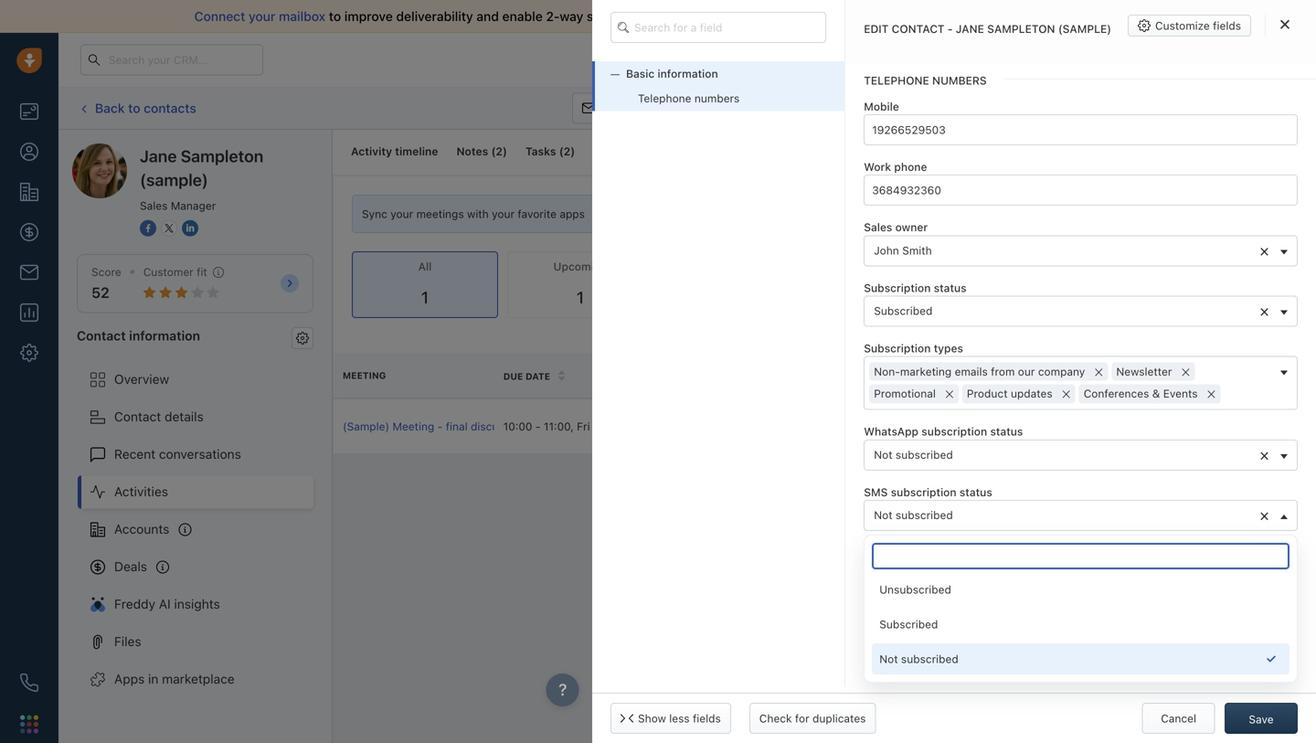 Task type: locate. For each thing, give the bounding box(es) containing it.
meeting inside button
[[941, 102, 983, 115]]

Work phone text field
[[864, 175, 1298, 206]]

0 horizontal spatial 2
[[496, 145, 503, 158]]

1 vertical spatial telephone numbers
[[638, 92, 740, 105]]

product updates
[[967, 387, 1053, 400]]

john smith down owner
[[825, 420, 883, 433]]

trial
[[852, 53, 870, 65]]

information up 'overview'
[[129, 328, 200, 343]]

1 vertical spatial john
[[825, 420, 850, 433]]

52
[[91, 284, 110, 301]]

activity timeline
[[351, 145, 438, 158]]

fields inside button
[[1214, 19, 1242, 32]]

1 horizontal spatial jane
[[956, 22, 985, 35]]

subscribed down unsubscribed
[[902, 653, 959, 666]]

( right tasks
[[559, 145, 564, 158]]

1 horizontal spatial numbers
[[933, 74, 987, 87]]

add down the what's new image
[[1171, 102, 1191, 115]]

- for contact
[[948, 22, 953, 35]]

email button
[[572, 93, 637, 124]]

1 vertical spatial fields
[[693, 712, 721, 725]]

in
[[899, 53, 908, 65], [148, 672, 159, 687]]

1 vertical spatial sampleton
[[181, 146, 264, 166]]

numbers up meeting button on the right of the page
[[933, 74, 987, 87]]

1 horizontal spatial 1
[[577, 288, 584, 307]]

2 right tasks
[[564, 145, 571, 158]]

subscription down sales owner
[[864, 282, 931, 294]]

apps
[[114, 672, 145, 687]]

not subscribed down whatsapp
[[874, 448, 953, 461]]

) right tasks
[[571, 145, 575, 158]]

fields right less
[[693, 712, 721, 725]]

1 vertical spatial jane
[[140, 146, 177, 166]]

subscribed down whatsapp subscription status
[[896, 448, 953, 461]]

0 vertical spatial subscription
[[864, 282, 931, 294]]

sms button
[[743, 93, 803, 124]]

) right notes
[[503, 145, 507, 158]]

meeting up activity
[[941, 102, 983, 115]]

telephone numbers down 21
[[864, 74, 987, 87]]

0 vertical spatial not subscribed
[[874, 448, 953, 461]]

1 vertical spatial deal
[[581, 420, 603, 433]]

subscription up stage
[[891, 486, 957, 499]]

check for duplicates
[[760, 712, 866, 725]]

subscription for whatsapp
[[922, 425, 988, 438]]

1 vertical spatial not subscribed
[[874, 509, 953, 522]]

1 1 from the left
[[421, 288, 429, 307]]

0 horizontal spatial meeting
[[343, 370, 386, 381]]

phone
[[895, 161, 928, 173]]

connect your mailbox link
[[194, 9, 329, 24]]

sms down basic information "link" at top
[[770, 102, 794, 115]]

contact down 52
[[77, 328, 126, 343]]

1 2 from the left
[[496, 145, 503, 158]]

0 vertical spatial (sample)
[[1059, 22, 1112, 35]]

whatsapp subscription status
[[864, 425, 1024, 438]]

john smith down sales owner
[[874, 244, 932, 257]]

0 horizontal spatial sms
[[770, 102, 794, 115]]

information up call
[[658, 67, 718, 80]]

promotional
[[874, 387, 936, 400]]

- inside dialog
[[948, 22, 953, 35]]

fields right customize
[[1214, 19, 1242, 32]]

freddy ai insights
[[114, 597, 220, 612]]

calendar
[[1010, 208, 1057, 220]]

1 horizontal spatial fields
[[1214, 19, 1242, 32]]

1 horizontal spatial sales
[[898, 145, 926, 158]]

in right apps
[[148, 672, 159, 687]]

Search your CRM... text field
[[80, 44, 263, 75]]

0 vertical spatial sms
[[770, 102, 794, 115]]

1 vertical spatial (sample)
[[140, 170, 208, 190]]

customer fit
[[143, 266, 207, 278]]

sales for sales manager
[[140, 199, 168, 212]]

0 vertical spatial meeting
[[941, 102, 983, 115]]

stage
[[914, 546, 944, 559]]

0 vertical spatial in
[[899, 53, 908, 65]]

(sample) meeting - final discussion about the deal
[[343, 420, 603, 433]]

subscription down product at the right bottom of the page
[[922, 425, 988, 438]]

0 vertical spatial subscription
[[922, 425, 988, 438]]

- for meeting
[[438, 420, 443, 433]]

sales left data
[[852, 9, 883, 24]]

status down product updates
[[991, 425, 1024, 438]]

× button for product updates
[[1058, 383, 1076, 404]]

telephone numbers down basic information
[[638, 92, 740, 105]]

meeting
[[1246, 261, 1287, 274]]

add left meeting
[[1222, 261, 1242, 274]]

2 horizontal spatial meeting
[[941, 102, 983, 115]]

information inside "link"
[[658, 67, 718, 80]]

not
[[874, 448, 893, 461], [874, 509, 893, 522], [880, 653, 898, 666]]

sales down office
[[864, 221, 893, 234]]

( right notes
[[491, 145, 496, 158]]

sales activities button
[[1002, 93, 1143, 124], [1002, 93, 1134, 124]]

× button for newsletter
[[1177, 361, 1195, 382]]

so
[[917, 9, 931, 24]]

2 vertical spatial not
[[880, 653, 898, 666]]

not subscribed down status
[[880, 653, 959, 666]]

not subscribed down sms subscription status
[[874, 509, 953, 522]]

0 horizontal spatial fields
[[693, 712, 721, 725]]

1 vertical spatial smith
[[853, 420, 883, 433]]

sms up lifecycle
[[864, 486, 888, 499]]

1 ) from the left
[[503, 145, 507, 158]]

0 horizontal spatial telephone numbers
[[638, 92, 740, 105]]

send email image
[[1146, 54, 1159, 66]]

1 horizontal spatial information
[[658, 67, 718, 80]]

subscribed for whatsapp
[[896, 448, 953, 461]]

× button up events
[[1177, 361, 1195, 382]]

subscribed inside option
[[880, 618, 938, 631]]

meeting up (sample)
[[343, 370, 386, 381]]

mar,
[[608, 420, 631, 433]]

0 horizontal spatial information
[[129, 328, 200, 343]]

add inside add deal button
[[1171, 102, 1191, 115]]

0 horizontal spatial sampleton
[[181, 146, 264, 166]]

1 horizontal spatial deal
[[1194, 102, 1216, 115]]

customize fields button
[[1128, 15, 1252, 37]]

1 horizontal spatial from
[[1074, 9, 1102, 24]]

meetings
[[417, 208, 464, 220]]

subscription for sms
[[891, 486, 957, 499]]

1 vertical spatial information
[[129, 328, 200, 343]]

add meeting
[[1222, 261, 1287, 274]]

1 vertical spatial meeting
[[343, 370, 386, 381]]

0 vertical spatial connect
[[194, 9, 245, 24]]

0 vertical spatial add
[[1171, 102, 1191, 115]]

john smith inside dialog
[[874, 244, 932, 257]]

status up types
[[934, 282, 967, 294]]

1 vertical spatial subscribed
[[880, 618, 938, 631]]

1 horizontal spatial sampleton
[[988, 22, 1056, 35]]

× button up conferences
[[1090, 361, 1109, 382]]

not subscribed for sms
[[874, 509, 953, 522]]

sms inside dialog
[[864, 486, 888, 499]]

dialog
[[593, 0, 1317, 743]]

notes ( 2 )
[[457, 145, 507, 158]]

to right "mailbox" in the left top of the page
[[329, 9, 341, 24]]

have
[[994, 9, 1023, 24]]

conferences & events
[[1084, 387, 1198, 400]]

information for contact information
[[129, 328, 200, 343]]

× button for non-marketing emails from our company
[[1090, 361, 1109, 382]]

0 horizontal spatial -
[[438, 420, 443, 433]]

subscribed inside option
[[902, 653, 959, 666]]

1 vertical spatial connect
[[1088, 261, 1131, 274]]

not up lifecycle
[[874, 509, 893, 522]]

from inside dialog
[[991, 365, 1015, 378]]

) for tasks ( 2 )
[[571, 145, 575, 158]]

contact up 'recent'
[[114, 409, 161, 424]]

create custom sales activity link
[[796, 145, 969, 158]]

2 ( from the left
[[559, 145, 564, 158]]

1 vertical spatial numbers
[[695, 92, 740, 105]]

your right with
[[492, 208, 515, 220]]

sales left activities in the top right of the page
[[1029, 102, 1057, 115]]

owner
[[825, 371, 861, 382]]

None search field
[[873, 543, 1290, 570]]

subscribed for sms
[[896, 509, 953, 522]]

× button down company
[[1058, 383, 1076, 404]]

2 vertical spatial meeting
[[393, 420, 435, 433]]

connect up search your crm... text box
[[194, 9, 245, 24]]

1 subscription from the top
[[864, 282, 931, 294]]

subscription types
[[864, 342, 964, 355]]

( for notes
[[491, 145, 496, 158]]

with
[[467, 208, 489, 220]]

status down whatsapp subscription status
[[960, 486, 993, 499]]

not for sms
[[874, 509, 893, 522]]

add for add deal
[[1171, 102, 1191, 115]]

office 365 button
[[843, 203, 936, 225]]

your trial ends in 21 days
[[827, 53, 947, 65]]

john
[[874, 244, 900, 257], [825, 420, 850, 433]]

tasks
[[526, 145, 556, 158]]

0 vertical spatial telephone numbers
[[864, 74, 987, 87]]

0 vertical spatial telephone
[[864, 74, 930, 87]]

sampleton up manager
[[181, 146, 264, 166]]

(sample) meeting - final discussion about the deal link
[[343, 419, 603, 434]]

2 ) from the left
[[571, 145, 575, 158]]

deal down the what's new image
[[1194, 102, 1216, 115]]

0 vertical spatial deal
[[1194, 102, 1216, 115]]

1 horizontal spatial meeting
[[393, 420, 435, 433]]

2 for notes ( 2 )
[[496, 145, 503, 158]]

all
[[418, 260, 432, 273]]

1 vertical spatial not
[[874, 509, 893, 522]]

×
[[1260, 240, 1270, 260], [1260, 301, 1270, 321], [1094, 361, 1104, 381], [1181, 361, 1191, 381], [945, 383, 955, 403], [1062, 383, 1072, 403], [1207, 383, 1217, 403], [1260, 445, 1270, 464], [1260, 505, 1270, 525]]

from up product updates
[[991, 365, 1015, 378]]

1 vertical spatial john smith
[[825, 420, 883, 433]]

2
[[496, 145, 503, 158], [564, 145, 571, 158]]

1 vertical spatial add
[[1222, 261, 1242, 274]]

- left don't
[[948, 22, 953, 35]]

fri
[[577, 420, 590, 433]]

subscribed
[[874, 305, 933, 317], [880, 618, 938, 631]]

1
[[421, 288, 429, 307], [577, 288, 584, 307]]

numbers down basic information "link" at top
[[695, 92, 740, 105]]

1 horizontal spatial 2
[[564, 145, 571, 158]]

close image
[[1289, 12, 1298, 21], [1281, 19, 1290, 30]]

1 horizontal spatial -
[[536, 420, 541, 433]]

meeting
[[941, 102, 983, 115], [343, 370, 386, 381], [393, 420, 435, 433]]

1 horizontal spatial in
[[899, 53, 908, 65]]

0 vertical spatial john smith
[[874, 244, 932, 257]]

2 vertical spatial not subscribed
[[880, 653, 959, 666]]

&
[[1153, 387, 1161, 400]]

1 horizontal spatial connect
[[1088, 261, 1131, 274]]

None search field
[[611, 12, 827, 43]]

add meeting button
[[1196, 252, 1298, 283]]

0 vertical spatial information
[[658, 67, 718, 80]]

2 1 from the left
[[577, 288, 584, 307]]

show
[[638, 712, 666, 725]]

subscribed down unsubscribed
[[880, 618, 938, 631]]

0 horizontal spatial )
[[503, 145, 507, 158]]

from
[[1074, 9, 1102, 24], [991, 365, 1015, 378]]

1 vertical spatial contact
[[114, 409, 161, 424]]

1 horizontal spatial smith
[[903, 244, 932, 257]]

0 horizontal spatial add
[[1171, 102, 1191, 115]]

0 horizontal spatial (sample)
[[140, 170, 208, 190]]

meeting left final at the bottom left of the page
[[393, 420, 435, 433]]

telephone down basic information dropdown button
[[638, 92, 692, 105]]

0 vertical spatial sales
[[852, 9, 883, 24]]

1 vertical spatial subscription
[[864, 342, 931, 355]]

contact for contact information
[[77, 328, 126, 343]]

1 horizontal spatial sms
[[864, 486, 888, 499]]

jane down contacts
[[140, 146, 177, 166]]

sales left manager
[[140, 199, 168, 212]]

sales for sales owner
[[864, 221, 893, 234]]

0 horizontal spatial jane
[[140, 146, 177, 166]]

check for duplicates button
[[750, 703, 876, 734]]

list box
[[873, 574, 1290, 675]]

sales qualified lead button
[[864, 561, 1298, 592]]

activities
[[1060, 102, 1107, 115]]

subscription
[[922, 425, 988, 438], [891, 486, 957, 499]]

subscribed down subscription status
[[874, 305, 933, 317]]

subscribed down sms subscription status
[[896, 509, 953, 522]]

sales activities
[[1029, 102, 1107, 115]]

sms subscription status
[[864, 486, 993, 499]]

enable
[[503, 9, 543, 24]]

- right '10:00' at the bottom left
[[536, 420, 541, 433]]

not down whatsapp
[[874, 448, 893, 461]]

0 vertical spatial contact
[[77, 328, 126, 343]]

× button down emails
[[941, 383, 959, 404]]

1 ( from the left
[[491, 145, 496, 158]]

0 horizontal spatial in
[[148, 672, 159, 687]]

2 subscription from the top
[[864, 342, 931, 355]]

sampleton inside jane sampleton (sample)
[[181, 146, 264, 166]]

1 horizontal spatial to
[[329, 9, 341, 24]]

connect for connect apps
[[1088, 261, 1131, 274]]

explore
[[981, 53, 1021, 66]]

1 horizontal spatial (sample)
[[1059, 22, 1112, 35]]

1 down 'all'
[[421, 288, 429, 307]]

data
[[886, 9, 913, 24]]

1 horizontal spatial )
[[571, 145, 575, 158]]

deal right the "the"
[[581, 420, 603, 433]]

mng settings image
[[296, 332, 309, 345]]

2 vertical spatial status
[[960, 486, 993, 499]]

sales inside button
[[874, 569, 902, 582]]

(sample)
[[343, 420, 390, 433]]

not inside option
[[880, 653, 898, 666]]

information for basic information
[[658, 67, 718, 80]]

0 horizontal spatial telephone
[[638, 92, 692, 105]]

0 horizontal spatial (
[[491, 145, 496, 158]]

1 down upcoming
[[577, 288, 584, 307]]

)
[[503, 145, 507, 158], [571, 145, 575, 158]]

1 vertical spatial from
[[991, 365, 1015, 378]]

contact for contact details
[[114, 409, 161, 424]]

0 horizontal spatial numbers
[[695, 92, 740, 105]]

john down owner
[[825, 420, 850, 433]]

1 horizontal spatial (
[[559, 145, 564, 158]]

sampleton up explore plans
[[988, 22, 1056, 35]]

our
[[1018, 365, 1036, 378]]

subscription up non-
[[864, 342, 931, 355]]

- left final at the bottom left of the page
[[438, 420, 443, 433]]

2 horizontal spatial -
[[948, 22, 953, 35]]

2 for tasks ( 2 )
[[564, 145, 571, 158]]

status
[[864, 607, 898, 620]]

subscription
[[864, 282, 931, 294], [864, 342, 931, 355]]

smith down promotional
[[853, 420, 883, 433]]

information
[[658, 67, 718, 80], [129, 328, 200, 343]]

date
[[526, 371, 551, 382]]

× button
[[1090, 361, 1109, 382], [1177, 361, 1195, 382], [941, 383, 959, 404], [1058, 383, 1076, 404], [1203, 383, 1221, 404]]

1 vertical spatial status
[[991, 425, 1024, 438]]

connect
[[194, 9, 245, 24], [1088, 261, 1131, 274]]

in left 21
[[899, 53, 908, 65]]

from right start
[[1074, 9, 1102, 24]]

not down status
[[880, 653, 898, 666]]

score
[[91, 266, 121, 278]]

jane right you
[[956, 22, 985, 35]]

telephone down your trial ends in 21 days in the top of the page
[[864, 74, 930, 87]]

add inside add meeting button
[[1222, 261, 1242, 274]]

numbers
[[933, 74, 987, 87], [695, 92, 740, 105]]

0 vertical spatial smith
[[903, 244, 932, 257]]

Search for a field text field
[[611, 12, 827, 43]]

2 right notes
[[496, 145, 503, 158]]

to right back
[[128, 100, 140, 115]]

0 horizontal spatial smith
[[853, 420, 883, 433]]

connect down work phone text field
[[1088, 261, 1131, 274]]

sms inside button
[[770, 102, 794, 115]]

smith down owner
[[903, 244, 932, 257]]

back
[[95, 100, 125, 115]]

connect apps button
[[1059, 252, 1187, 283], [1059, 252, 1187, 283]]

to left start
[[1026, 9, 1038, 24]]

sales down lifecycle
[[874, 569, 902, 582]]

0 horizontal spatial 1
[[421, 288, 429, 307]]

john down sales owner
[[874, 244, 900, 257]]

× button for conferences & events
[[1203, 383, 1221, 404]]

deal
[[1194, 102, 1216, 115], [581, 420, 603, 433]]

0 horizontal spatial sales
[[852, 9, 883, 24]]

1 vertical spatial sales
[[898, 145, 926, 158]]

call
[[674, 102, 693, 115]]

office
[[870, 208, 902, 220]]

0 vertical spatial subscribed
[[896, 448, 953, 461]]

× button right events
[[1203, 383, 1221, 404]]

1 horizontal spatial add
[[1222, 261, 1242, 274]]

fields
[[1214, 19, 1242, 32], [693, 712, 721, 725]]

2 2 from the left
[[564, 145, 571, 158]]

sales up phone on the top of page
[[898, 145, 926, 158]]

edit contact - jane sampleton (sample)
[[864, 22, 1112, 35]]

0 vertical spatial apps
[[560, 208, 585, 220]]

0 vertical spatial numbers
[[933, 74, 987, 87]]



Task type: vqa. For each thing, say whether or not it's contained in the screenshot.
the less in the right bottom of the page
yes



Task type: describe. For each thing, give the bounding box(es) containing it.
your left "mailbox" in the left top of the page
[[249, 9, 276, 24]]

don't
[[960, 9, 991, 24]]

interested
[[985, 420, 1038, 433]]

1 for all
[[421, 288, 429, 307]]

final
[[446, 420, 468, 433]]

lifecycle
[[864, 546, 911, 559]]

sync your meetings with your favorite apps
[[362, 208, 585, 220]]

your right 'sync'
[[391, 208, 413, 220]]

newsletter
[[1117, 365, 1173, 378]]

details
[[165, 409, 204, 424]]

2-
[[546, 9, 560, 24]]

lead
[[954, 569, 979, 582]]

score 52
[[91, 266, 121, 301]]

customize fields
[[1156, 19, 1242, 32]]

365
[[905, 208, 926, 220]]

sync
[[587, 9, 615, 24]]

way
[[560, 9, 584, 24]]

1 horizontal spatial apps
[[1135, 261, 1160, 274]]

recent conversations
[[114, 447, 241, 462]]

save
[[1249, 713, 1274, 726]]

show less fields
[[638, 712, 721, 725]]

product
[[967, 387, 1008, 400]]

status for whatsapp subscription status
[[991, 425, 1024, 438]]

jane inside jane sampleton (sample)
[[140, 146, 177, 166]]

add for add meeting
[[1222, 261, 1242, 274]]

sms for sms subscription status
[[864, 486, 888, 499]]

google calendar
[[970, 208, 1057, 220]]

notes
[[457, 145, 489, 158]]

connect for connect your mailbox to improve deliverability and enable 2-way sync of email conversations. import all your sales data so you don't have to start from scratch.
[[194, 9, 245, 24]]

0 horizontal spatial deal
[[581, 420, 603, 433]]

conferences
[[1084, 387, 1150, 400]]

about
[[529, 420, 558, 433]]

10:00
[[504, 420, 533, 433]]

files
[[114, 634, 141, 649]]

import all your sales data link
[[761, 9, 917, 24]]

× button for promotional
[[941, 383, 959, 404]]

not for whatsapp
[[874, 448, 893, 461]]

sms for sms
[[770, 102, 794, 115]]

back to contacts link
[[77, 94, 197, 123]]

updates
[[1011, 387, 1053, 400]]

types
[[934, 342, 964, 355]]

1 horizontal spatial telephone numbers
[[864, 74, 987, 87]]

contact details
[[114, 409, 204, 424]]

list box containing unsubscribed
[[873, 574, 1290, 675]]

1 vertical spatial in
[[148, 672, 159, 687]]

task button
[[843, 93, 904, 124]]

(sample) inside jane sampleton (sample)
[[140, 170, 208, 190]]

explore plans
[[981, 53, 1052, 66]]

apps in marketplace
[[114, 672, 235, 687]]

subscription for subscription types
[[864, 342, 931, 355]]

0 horizontal spatial john
[[825, 420, 850, 433]]

recent
[[114, 447, 156, 462]]

emails
[[955, 365, 988, 378]]

scratch.
[[1105, 9, 1154, 24]]

you
[[934, 9, 956, 24]]

Mobile text field
[[864, 114, 1298, 145]]

conversations.
[[670, 9, 758, 24]]

explore plans link
[[971, 48, 1063, 70]]

timeline
[[395, 145, 438, 158]]

edit
[[864, 22, 889, 35]]

email
[[600, 102, 627, 115]]

cancel
[[1161, 712, 1197, 725]]

plans
[[1024, 53, 1052, 66]]

subscribed option
[[873, 609, 1290, 640]]

1 horizontal spatial john
[[874, 244, 900, 257]]

status for sms subscription status
[[960, 486, 993, 499]]

improve
[[345, 9, 393, 24]]

fields inside 'button'
[[693, 712, 721, 725]]

sales for sales qualified lead
[[874, 569, 902, 582]]

phone image
[[20, 674, 38, 692]]

1 horizontal spatial telephone
[[864, 74, 930, 87]]

not subscribed option
[[873, 644, 1290, 675]]

0 vertical spatial subscribed
[[874, 305, 933, 317]]

connect your mailbox to improve deliverability and enable 2-way sync of email conversations. import all your sales data so you don't have to start from scratch.
[[194, 9, 1154, 24]]

due
[[504, 371, 523, 382]]

what's new image
[[1186, 53, 1199, 65]]

manager
[[171, 199, 216, 212]]

15
[[593, 420, 605, 433]]

mailbox
[[279, 9, 326, 24]]

1 for upcoming
[[577, 288, 584, 307]]

contacts
[[144, 100, 196, 115]]

outcome
[[985, 371, 1034, 382]]

meeting button
[[913, 93, 993, 124]]

activity
[[929, 145, 969, 158]]

the
[[562, 420, 578, 433]]

sales for sales activities
[[1029, 102, 1057, 115]]

qualified
[[905, 569, 951, 582]]

10:00 - 11:00, fri 15 mar, 2024
[[504, 420, 661, 433]]

start
[[1042, 9, 1070, 24]]

freshworks switcher image
[[20, 715, 38, 734]]

non-marketing emails from our company
[[874, 365, 1086, 378]]

conversations
[[159, 447, 241, 462]]

duplicates
[[813, 712, 866, 725]]

0 vertical spatial status
[[934, 282, 967, 294]]

( for tasks
[[559, 145, 564, 158]]

0 horizontal spatial apps
[[560, 208, 585, 220]]

subscription for subscription status
[[864, 282, 931, 294]]

mobile
[[864, 100, 900, 113]]

custom
[[855, 145, 895, 158]]

sales owner
[[864, 221, 928, 234]]

back to contacts
[[95, 100, 196, 115]]

your
[[827, 53, 849, 65]]

activity
[[351, 145, 392, 158]]

52 button
[[91, 284, 110, 301]]

ai
[[159, 597, 171, 612]]

sampleton inside dialog
[[988, 22, 1056, 35]]

deal inside button
[[1194, 102, 1216, 115]]

not subscribed inside option
[[880, 653, 959, 666]]

0 vertical spatial jane
[[956, 22, 985, 35]]

your right all
[[822, 9, 849, 24]]

accounts
[[114, 522, 170, 537]]

unsubscribed option
[[873, 574, 1290, 605]]

jane sampleton (sample)
[[140, 146, 264, 190]]

sales manager
[[140, 199, 216, 212]]

work
[[864, 161, 892, 173]]

dialog containing ×
[[593, 0, 1317, 743]]

search image
[[618, 20, 636, 35]]

company
[[1039, 365, 1086, 378]]

not subscribed for whatsapp
[[874, 448, 953, 461]]

save button
[[1225, 703, 1298, 734]]

create custom sales activity
[[816, 145, 969, 158]]

0 vertical spatial from
[[1074, 9, 1102, 24]]

add deal
[[1171, 102, 1216, 115]]

1 vertical spatial telephone
[[638, 92, 692, 105]]

activities
[[114, 484, 168, 499]]

discussion
[[471, 420, 526, 433]]

2 horizontal spatial to
[[1026, 9, 1038, 24]]

phone element
[[11, 665, 48, 701]]

0 horizontal spatial to
[[128, 100, 140, 115]]

) for notes ( 2 )
[[503, 145, 507, 158]]

google
[[970, 208, 1007, 220]]

subscription status
[[864, 282, 967, 294]]



